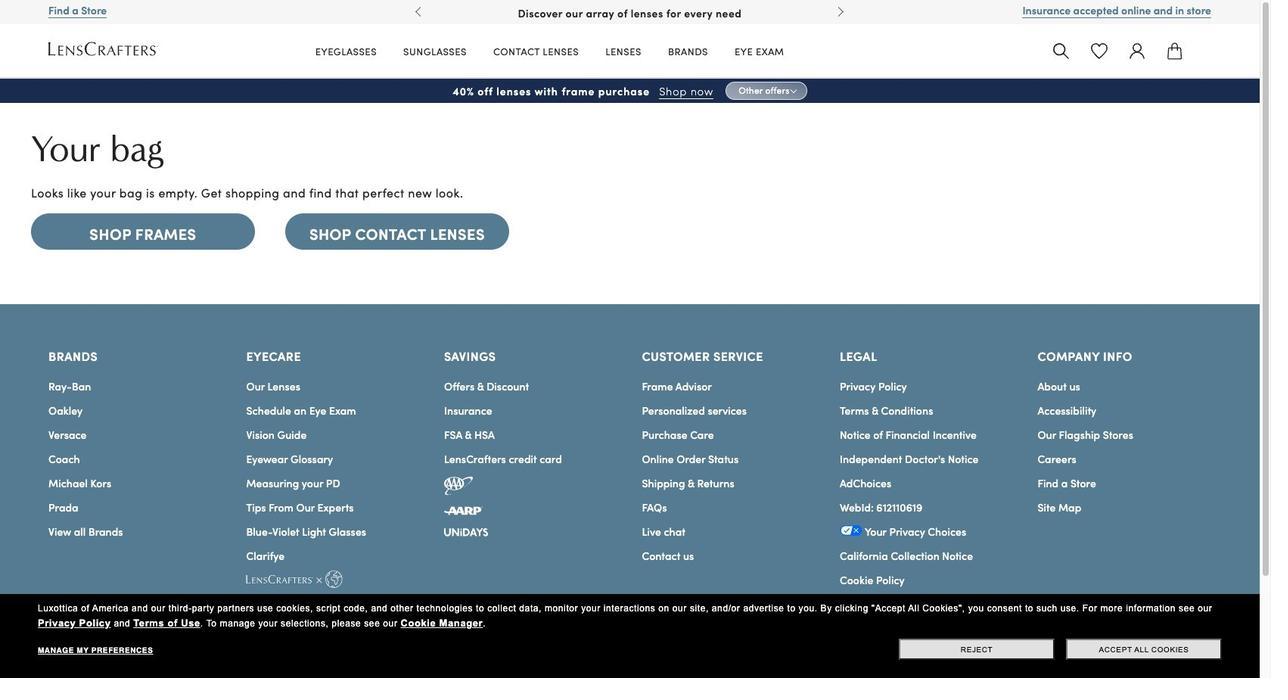 Task type: locate. For each thing, give the bounding box(es) containing it.
privacychoices image
[[840, 525, 863, 536]]

one sight image
[[246, 595, 361, 609]]



Task type: vqa. For each thing, say whether or not it's contained in the screenshot.
LOCATION ENTRY text box at the bottom
no



Task type: describe. For each thing, give the bounding box(es) containing it.
header_search_wrapper image
[[1052, 41, 1071, 60]]

unidays image
[[444, 529, 488, 537]]

my account image
[[1127, 41, 1146, 60]]

sustainability logo image
[[246, 571, 343, 588]]

lenscrafters image
[[48, 41, 158, 57]]

0 image
[[1165, 41, 1184, 60]]

aarp logo image
[[444, 500, 484, 524]]

aaa logo image
[[444, 476, 473, 496]]

favorites image
[[1090, 41, 1109, 60]]



